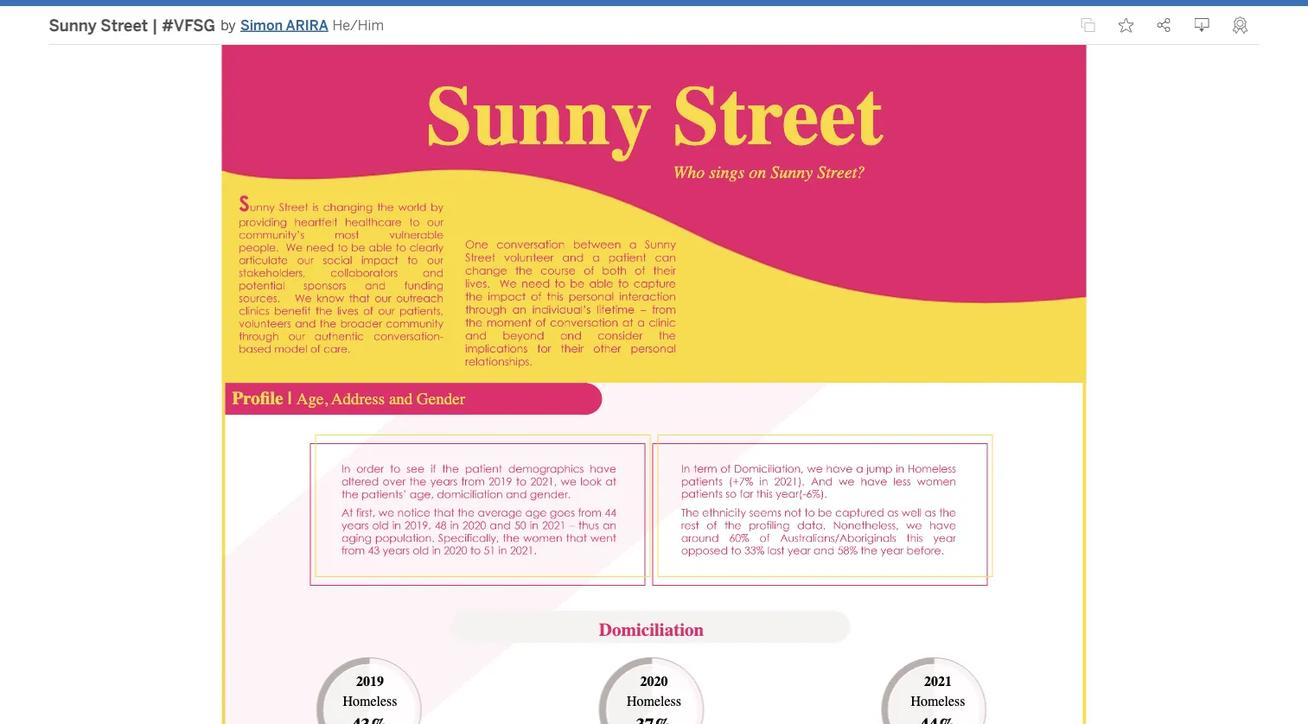 Task type: vqa. For each thing, say whether or not it's contained in the screenshot.
|
yes



Task type: describe. For each thing, give the bounding box(es) containing it.
by
[[221, 17, 236, 33]]

simon
[[240, 17, 283, 33]]

simon arira link
[[240, 15, 328, 35]]

|
[[152, 15, 158, 34]]

nominate for viz of the day image
[[1233, 16, 1248, 34]]

arira
[[286, 17, 328, 33]]

#vfsg
[[162, 15, 215, 34]]

disabled by author image
[[1080, 17, 1096, 33]]

sunny
[[49, 15, 97, 34]]



Task type: locate. For each thing, give the bounding box(es) containing it.
sunny street | #vfsg by simon arira he/him
[[49, 15, 384, 34]]

favorite button image
[[1118, 17, 1134, 33]]

street
[[101, 15, 148, 34]]

he/him
[[333, 17, 384, 33]]



